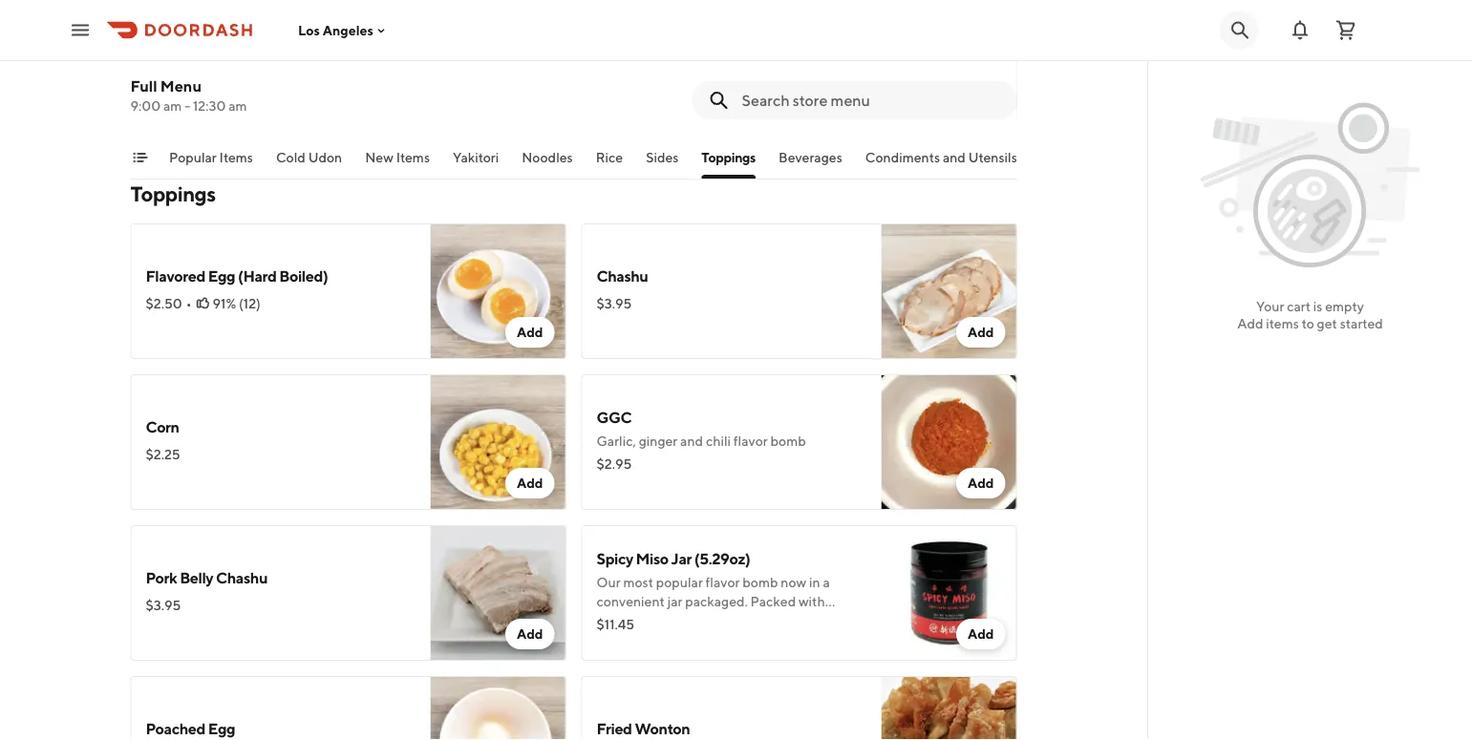 Task type: describe. For each thing, give the bounding box(es) containing it.
fried
[[597, 720, 632, 738]]

dish.
[[688, 632, 716, 648]]

bomb inside ggc garlic, ginger and chili flavor bomb $2.95
[[771, 433, 806, 449]]

add button for ggc
[[957, 468, 1006, 499]]

to
[[1302, 316, 1315, 332]]

add for ggc
[[968, 475, 994, 491]]

9:00
[[130, 98, 161, 114]]

$2.50 •
[[146, 296, 192, 312]]

$8.45
[[146, 72, 181, 88]]

91%
[[213, 296, 236, 312]]

los angeles button
[[298, 22, 389, 38]]

yakitori
[[453, 150, 499, 165]]

spicy soboro fries image
[[882, 0, 1017, 126]]

chicken,
[[597, 59, 648, 75]]

$3.95 for pork belly chashu
[[146, 598, 181, 614]]

cold udon button
[[276, 148, 342, 179]]

menu
[[160, 77, 202, 95]]

fried
[[240, 49, 268, 65]]

add button for pork belly chashu
[[506, 619, 555, 650]]

egg for flavored
[[208, 267, 235, 285]]

new items
[[365, 150, 430, 165]]

$2.95
[[597, 456, 632, 472]]

empty
[[1326, 299, 1365, 314]]

cold
[[276, 150, 305, 165]]

ginger
[[639, 433, 678, 449]]

chashu image
[[882, 224, 1017, 359]]

popular
[[169, 150, 216, 165]]

add for chashu
[[968, 324, 994, 340]]

garlic,
[[597, 433, 636, 449]]

bomb inside spicy miso jar (5.29oz) our most popular flavor bomb now in a convenient jar packaged. packed with spices, this miso blend adds an umami depth perfect for any dish.
[[743, 575, 778, 591]]

91% (12)
[[213, 296, 261, 312]]

full
[[130, 77, 157, 95]]

add for pork belly chashu
[[517, 626, 543, 642]]

condiments and utensils button
[[865, 148, 1017, 179]]

pork for pork belly chashu
[[146, 569, 177, 587]]

(5.29oz)
[[695, 550, 751, 568]]

topped
[[671, 40, 715, 55]]

add inside your cart is empty add items to get started
[[1238, 316, 1264, 332]]

started
[[1341, 316, 1384, 332]]

poached egg
[[146, 720, 235, 738]]

this
[[640, 613, 662, 629]]

0 vertical spatial ground
[[807, 40, 851, 55]]

add for spicy miso jar (5.29oz)
[[968, 626, 994, 642]]

wonton for pork
[[180, 24, 235, 43]]

0 vertical spatial toppings
[[701, 150, 756, 165]]

and inside ggc garlic, ginger and chili flavor bomb $2.95
[[681, 433, 704, 449]]

noodles
[[522, 150, 573, 165]]

beverages
[[778, 150, 842, 165]]

packaged.
[[685, 594, 748, 610]]

blend
[[696, 613, 731, 629]]

notification bell image
[[1289, 19, 1312, 42]]

add button for chashu
[[957, 317, 1006, 348]]

ggc garlic, ginger and chili flavor bomb $2.95
[[597, 409, 806, 472]]

utensils
[[968, 150, 1017, 165]]

sides button
[[646, 148, 678, 179]]

a
[[823, 575, 830, 591]]

$2.25
[[146, 447, 180, 463]]

umami
[[783, 613, 824, 629]]

0 vertical spatial chashu
[[597, 267, 648, 285]]

flavored egg (hard boiled)
[[146, 267, 328, 285]]

jar
[[672, 550, 692, 568]]

1 am from the left
[[163, 98, 182, 114]]

depth
[[827, 613, 864, 629]]

cold udon
[[276, 150, 342, 165]]

cart
[[1288, 299, 1311, 314]]

now
[[781, 575, 807, 591]]

add for flavored egg (hard boiled)
[[517, 324, 543, 340]]

1 vertical spatial chashu
[[216, 569, 268, 587]]

cheese,
[[650, 59, 697, 75]]

spicy miso jar (5.29oz) our most popular flavor bomb now in a convenient jar packaged. packed with spices, this miso blend adds an umami depth perfect for any dish.
[[597, 550, 864, 648]]

los
[[298, 22, 320, 38]]

an
[[766, 613, 781, 629]]

full menu 9:00 am - 12:30 am
[[130, 77, 247, 114]]

belly
[[180, 569, 213, 587]]

fried wonton
[[597, 720, 690, 738]]

poached egg image
[[431, 677, 566, 741]]

for
[[644, 632, 661, 648]]

ggc
[[597, 409, 632, 427]]

mayo
[[753, 59, 786, 75]]

miso
[[665, 613, 693, 629]]

corn image
[[431, 375, 566, 510]]

seasoned
[[747, 40, 805, 55]]

flavor inside spicy miso jar (5.29oz) our most popular flavor bomb now in a convenient jar packaged. packed with spices, this miso blend adds an umami depth perfect for any dish.
[[706, 575, 740, 591]]

pork
[[319, 49, 347, 65]]

jar
[[668, 594, 683, 610]]

poached
[[146, 720, 205, 738]]

sides
[[646, 150, 678, 165]]

(12)
[[239, 296, 261, 312]]

items
[[1267, 316, 1300, 332]]

egg for poached
[[208, 720, 235, 738]]

any
[[664, 632, 686, 648]]

pieces.
[[155, 49, 198, 65]]



Task type: vqa. For each thing, say whether or not it's contained in the screenshot.
the bottom Avocado.
no



Task type: locate. For each thing, give the bounding box(es) containing it.
items right new
[[396, 150, 430, 165]]

$2.50
[[146, 296, 182, 312]]

2 horizontal spatial and
[[943, 150, 966, 165]]

flavor right chili
[[734, 433, 768, 449]]

0 vertical spatial $3.95
[[597, 296, 632, 312]]

yakitori button
[[453, 148, 499, 179]]

0 horizontal spatial chashu
[[216, 569, 268, 587]]

pork inside the pork wonton 7 pieces. deep-fried wonton pork filling. $8.45
[[146, 24, 177, 43]]

wonton right fried
[[635, 720, 690, 738]]

ground right seasoned
[[807, 40, 851, 55]]

am right 12:30
[[229, 98, 247, 114]]

in
[[810, 575, 821, 591]]

adds
[[734, 613, 763, 629]]

pork belly chashu
[[146, 569, 268, 587]]

miso
[[636, 550, 669, 568]]

rice
[[596, 150, 623, 165]]

pork
[[146, 24, 177, 43], [146, 569, 177, 587]]

items for popular items
[[219, 150, 253, 165]]

1 vertical spatial egg
[[208, 720, 235, 738]]

and inside "button"
[[943, 150, 966, 165]]

1 vertical spatial pork
[[146, 569, 177, 587]]

most
[[624, 575, 654, 591]]

items
[[219, 150, 253, 165], [396, 150, 430, 165]]

toppings right sides
[[701, 150, 756, 165]]

1 vertical spatial $3.95
[[146, 598, 181, 614]]

packed
[[751, 594, 796, 610]]

0 horizontal spatial items
[[219, 150, 253, 165]]

1 horizontal spatial and
[[788, 59, 811, 75]]

popular items button
[[169, 148, 253, 179]]

new
[[365, 150, 393, 165]]

1 horizontal spatial am
[[229, 98, 247, 114]]

pork belly chashu image
[[431, 526, 566, 661]]

get
[[1318, 316, 1338, 332]]

rice button
[[596, 148, 623, 179]]

wonton
[[180, 24, 235, 43], [635, 720, 690, 738]]

0 vertical spatial egg
[[208, 267, 235, 285]]

your cart is empty add items to get started
[[1238, 299, 1384, 332]]

2 am from the left
[[229, 98, 247, 114]]

deep-
[[200, 49, 240, 65]]

chili
[[706, 433, 731, 449]]

new items button
[[365, 148, 430, 179]]

0 vertical spatial bomb
[[771, 433, 806, 449]]

egg right the poached
[[208, 720, 235, 738]]

12:30
[[193, 98, 226, 114]]

add button for corn
[[506, 468, 555, 499]]

0 horizontal spatial am
[[163, 98, 182, 114]]

wonton up deep-
[[180, 24, 235, 43]]

and
[[788, 59, 811, 75], [943, 150, 966, 165], [681, 433, 704, 449]]

with down in
[[799, 594, 825, 610]]

is
[[1314, 299, 1323, 314]]

1 horizontal spatial $3.95
[[597, 296, 632, 312]]

Item Search search field
[[742, 90, 1002, 111]]

items right 'popular'
[[219, 150, 253, 165]]

(hard
[[238, 267, 277, 285]]

corn
[[146, 418, 179, 436]]

add button for flavored egg (hard boiled)
[[506, 317, 555, 348]]

ggc image
[[882, 375, 1017, 510]]

1 pork from the top
[[146, 24, 177, 43]]

pork wonton image
[[431, 0, 566, 126]]

0 horizontal spatial with
[[718, 40, 745, 55]]

7
[[146, 49, 153, 65]]

1 vertical spatial ground
[[814, 59, 858, 75]]

boiled)
[[279, 267, 328, 285]]

and down seasoned
[[788, 59, 811, 75]]

pork left belly
[[146, 569, 177, 587]]

wonton inside the pork wonton 7 pieces. deep-fried wonton pork filling. $8.45
[[180, 24, 235, 43]]

french fries topped with seasoned ground chicken, cheese, sriracha, mayo and ground laver
[[597, 40, 858, 94]]

our
[[597, 575, 621, 591]]

filling.
[[349, 49, 386, 65]]

0 horizontal spatial toppings
[[130, 182, 216, 206]]

1 vertical spatial wonton
[[635, 720, 690, 738]]

with inside french fries topped with seasoned ground chicken, cheese, sriracha, mayo and ground laver
[[718, 40, 745, 55]]

add for corn
[[517, 475, 543, 491]]

beverages button
[[778, 148, 842, 179]]

items for new items
[[396, 150, 430, 165]]

your
[[1257, 299, 1285, 314]]

add
[[1238, 316, 1264, 332], [517, 324, 543, 340], [968, 324, 994, 340], [517, 475, 543, 491], [968, 475, 994, 491], [517, 626, 543, 642], [968, 626, 994, 642]]

1 vertical spatial toppings
[[130, 182, 216, 206]]

popular items
[[169, 150, 253, 165]]

bomb
[[771, 433, 806, 449], [743, 575, 778, 591]]

pork for pork wonton 7 pieces. deep-fried wonton pork filling. $8.45
[[146, 24, 177, 43]]

0 horizontal spatial wonton
[[180, 24, 235, 43]]

with inside spicy miso jar (5.29oz) our most popular flavor bomb now in a convenient jar packaged. packed with spices, this miso blend adds an umami depth perfect for any dish.
[[799, 594, 825, 610]]

toppings
[[701, 150, 756, 165], [130, 182, 216, 206]]

with
[[718, 40, 745, 55], [799, 594, 825, 610]]

flavor
[[734, 433, 768, 449], [706, 575, 740, 591]]

0 vertical spatial pork
[[146, 24, 177, 43]]

1 horizontal spatial items
[[396, 150, 430, 165]]

add button
[[506, 317, 555, 348], [957, 317, 1006, 348], [506, 468, 555, 499], [957, 468, 1006, 499], [506, 619, 555, 650], [957, 619, 1006, 650]]

noodles button
[[522, 148, 573, 179]]

fried wonton image
[[882, 677, 1017, 741]]

0 vertical spatial flavor
[[734, 433, 768, 449]]

egg
[[208, 267, 235, 285], [208, 720, 235, 738]]

laver
[[597, 78, 626, 94]]

wonton
[[270, 49, 316, 65]]

1 horizontal spatial with
[[799, 594, 825, 610]]

chashu
[[597, 267, 648, 285], [216, 569, 268, 587]]

spices,
[[597, 613, 638, 629]]

1 items from the left
[[219, 150, 253, 165]]

flavor inside ggc garlic, ginger and chili flavor bomb $2.95
[[734, 433, 768, 449]]

convenient
[[597, 594, 665, 610]]

bomb right chili
[[771, 433, 806, 449]]

2 items from the left
[[396, 150, 430, 165]]

0 vertical spatial wonton
[[180, 24, 235, 43]]

1 vertical spatial bomb
[[743, 575, 778, 591]]

condiments and utensils
[[865, 150, 1017, 165]]

1 horizontal spatial chashu
[[597, 267, 648, 285]]

udon
[[308, 150, 342, 165]]

french
[[597, 40, 640, 55]]

0 vertical spatial with
[[718, 40, 745, 55]]

and left chili
[[681, 433, 704, 449]]

•
[[186, 296, 192, 312]]

popular
[[656, 575, 703, 591]]

1 vertical spatial flavor
[[706, 575, 740, 591]]

wonton for fried
[[635, 720, 690, 738]]

and left utensils
[[943, 150, 966, 165]]

0 vertical spatial and
[[788, 59, 811, 75]]

0 horizontal spatial $3.95
[[146, 598, 181, 614]]

condiments
[[865, 150, 940, 165]]

flavored egg (hard boiled) image
[[431, 224, 566, 359]]

2 egg from the top
[[208, 720, 235, 738]]

1 horizontal spatial wonton
[[635, 720, 690, 738]]

flavored
[[146, 267, 205, 285]]

open menu image
[[69, 19, 92, 42]]

spicy miso jar (5.29oz) image
[[882, 526, 1017, 661]]

1 vertical spatial and
[[943, 150, 966, 165]]

with up sriracha, at the top
[[718, 40, 745, 55]]

1 vertical spatial with
[[799, 594, 825, 610]]

-
[[185, 98, 190, 114]]

pork up 7
[[146, 24, 177, 43]]

$11.45
[[597, 617, 635, 633]]

toppings down 'popular'
[[130, 182, 216, 206]]

and inside french fries topped with seasoned ground chicken, cheese, sriracha, mayo and ground laver
[[788, 59, 811, 75]]

add button for spicy miso jar (5.29oz)
[[957, 619, 1006, 650]]

2 vertical spatial and
[[681, 433, 704, 449]]

0 horizontal spatial and
[[681, 433, 704, 449]]

2 pork from the top
[[146, 569, 177, 587]]

0 items, open order cart image
[[1335, 19, 1358, 42]]

$3.95
[[597, 296, 632, 312], [146, 598, 181, 614]]

ground up 'item search' search box
[[814, 59, 858, 75]]

1 horizontal spatial toppings
[[701, 150, 756, 165]]

bomb up packed
[[743, 575, 778, 591]]

egg up 91%
[[208, 267, 235, 285]]

spicy
[[597, 550, 633, 568]]

pork wonton 7 pieces. deep-fried wonton pork filling. $8.45
[[146, 24, 386, 88]]

show menu categories image
[[132, 150, 148, 165]]

1 egg from the top
[[208, 267, 235, 285]]

los angeles
[[298, 22, 374, 38]]

$3.95 for chashu
[[597, 296, 632, 312]]

flavor up packaged.
[[706, 575, 740, 591]]

am left "-"
[[163, 98, 182, 114]]

sriracha,
[[699, 59, 750, 75]]

fries
[[642, 40, 668, 55]]

perfect
[[597, 632, 642, 648]]



